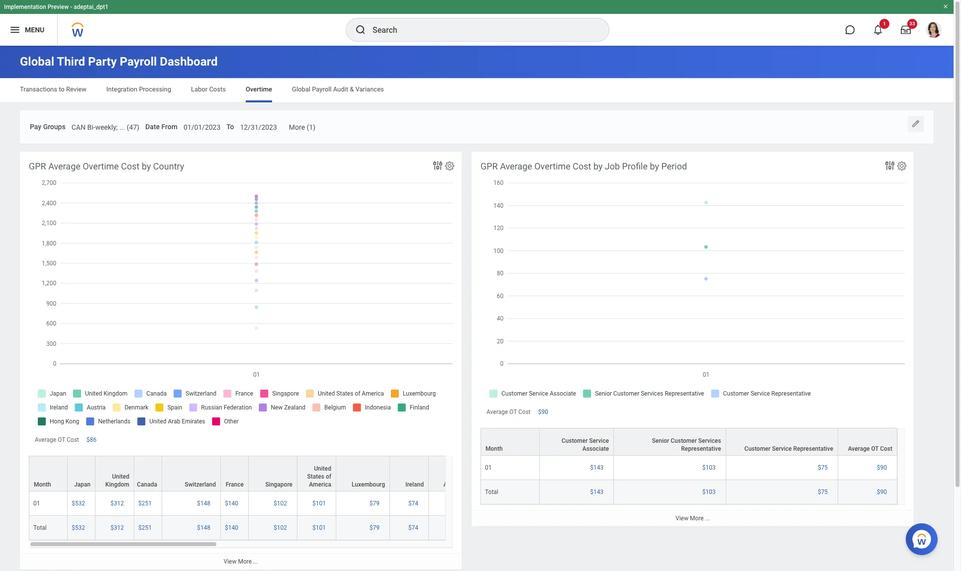Task type: locate. For each thing, give the bounding box(es) containing it.
united states of america button
[[298, 457, 336, 492]]

0 horizontal spatial ot
[[58, 437, 65, 444]]

1 by from the left
[[142, 161, 151, 172]]

01 inside the gpr average overtime cost by job profile by period 'element'
[[485, 465, 492, 472]]

$101 for 1st $532 "button" from the bottom
[[313, 525, 326, 532]]

united inside united kingdom
[[112, 474, 129, 481]]

$90 button for $103 button associated with first $75 "button" from the bottom
[[877, 489, 889, 497]]

1 vertical spatial $90
[[877, 465, 888, 472]]

1 $102 button from the top
[[274, 500, 289, 508]]

01 element inside gpr average overtime cost by country element
[[33, 499, 40, 508]]

1 vertical spatial $140
[[225, 525, 238, 532]]

more for gpr average overtime cost by job profile by period
[[690, 516, 704, 523]]

1 vertical spatial $101
[[313, 525, 326, 532]]

0 vertical spatial $251
[[138, 501, 152, 508]]

$251 button for $148 button related to 1st $532 "button" from the top of the gpr average overtime cost by country element's $102 button
[[138, 500, 153, 508]]

pay groups element
[[72, 117, 139, 135]]

month inside month column header
[[34, 482, 51, 489]]

services
[[699, 438, 722, 445]]

total inside gpr average overtime cost by country element
[[33, 525, 47, 532]]

0 horizontal spatial ...
[[120, 123, 125, 131]]

1 horizontal spatial by
[[594, 161, 603, 172]]

2 horizontal spatial overtime
[[535, 161, 571, 172]]

1 $251 button from the top
[[138, 500, 153, 508]]

1 vertical spatial month button
[[29, 457, 67, 492]]

month button for month column header
[[29, 457, 67, 492]]

1 $312 button from the top
[[111, 500, 125, 508]]

1 horizontal spatial overtime
[[246, 86, 272, 93]]

0 horizontal spatial total
[[33, 525, 47, 532]]

2 $148 button from the top
[[197, 525, 212, 533]]

2 $148 from the top
[[197, 525, 211, 532]]

by left job
[[594, 161, 603, 172]]

1 horizontal spatial united
[[314, 466, 332, 473]]

1
[[884, 21, 886, 26]]

payroll
[[120, 55, 157, 69], [312, 86, 332, 93]]

more (1)
[[289, 123, 316, 131]]

01 inside gpr average overtime cost by country element
[[33, 501, 40, 508]]

$79 button
[[370, 500, 381, 508], [370, 525, 381, 533]]

0 horizontal spatial representative
[[682, 446, 722, 453]]

0 vertical spatial 01 element
[[485, 463, 492, 472]]

adeptai_dpt1
[[74, 3, 108, 10]]

date from
[[145, 123, 178, 131]]

more inside gpr average overtime cost by country element
[[238, 559, 252, 566]]

01 right austria popup button on the bottom left
[[485, 465, 492, 472]]

2 austria image from the top
[[433, 525, 463, 533]]

month button for row containing customer service associate
[[481, 429, 540, 456]]

1 representative from the left
[[682, 446, 722, 453]]

view
[[676, 516, 689, 523], [224, 559, 237, 566]]

total
[[485, 489, 499, 496], [33, 525, 47, 532]]

0 vertical spatial $251 button
[[138, 500, 153, 508]]

$148 button
[[197, 500, 212, 508], [197, 525, 212, 533]]

gpr
[[29, 161, 46, 172], [481, 161, 498, 172]]

audit
[[333, 86, 348, 93]]

edit image
[[911, 119, 921, 129]]

view more ...
[[676, 516, 710, 523], [224, 559, 258, 566]]

2 $102 from the top
[[274, 525, 287, 532]]

groups
[[43, 123, 66, 131]]

0 vertical spatial $312 button
[[111, 500, 125, 508]]

0 vertical spatial $148
[[197, 501, 211, 508]]

gpr inside 'element'
[[481, 161, 498, 172]]

switzerland column header
[[162, 456, 221, 493]]

configure gpr average overtime cost by job profile by period image
[[897, 161, 908, 172]]

review
[[66, 86, 87, 93]]

01 element for gpr average overtime cost by job profile by period
[[485, 463, 492, 472]]

1 $79 button from the top
[[370, 500, 381, 508]]

1 $74 button from the top
[[409, 500, 420, 508]]

customer
[[562, 438, 588, 445], [671, 438, 697, 445], [745, 446, 771, 453]]

ot for gpr average overtime cost by country
[[58, 437, 65, 444]]

1 $143 from the top
[[590, 465, 604, 472]]

cost inside popup button
[[881, 446, 893, 453]]

2 gpr from the left
[[481, 161, 498, 172]]

1 vertical spatial $312 button
[[111, 525, 125, 533]]

configure and view chart data image
[[885, 160, 896, 172]]

month button inside the gpr average overtime cost by job profile by period 'element'
[[481, 429, 540, 456]]

united up 'of'
[[314, 466, 332, 473]]

0 horizontal spatial 01 element
[[33, 499, 40, 508]]

search image
[[355, 24, 367, 36]]

1 horizontal spatial ...
[[253, 559, 258, 566]]

0 vertical spatial $103
[[703, 465, 716, 472]]

2 horizontal spatial average ot cost
[[849, 446, 893, 453]]

singapore column header
[[249, 456, 298, 493]]

1 vertical spatial $532
[[72, 525, 85, 532]]

notifications large image
[[874, 25, 884, 35]]

1 horizontal spatial view more ... link
[[472, 511, 914, 527]]

$140 button for $148 button related to 1st $532 "button" from the top of the gpr average overtime cost by country element's $102 button
[[225, 500, 240, 508]]

austria image for 1st $532 "button" from the top of the gpr average overtime cost by country element's $102 button $74 button
[[433, 500, 463, 508]]

month button
[[481, 429, 540, 456], [29, 457, 67, 492]]

0 vertical spatial $90
[[538, 409, 549, 416]]

... for gpr average overtime cost by country
[[253, 559, 258, 566]]

$74 button
[[409, 500, 420, 508], [409, 525, 420, 533]]

1 vertical spatial $74 button
[[409, 525, 420, 533]]

overtime inside 'element'
[[535, 161, 571, 172]]

average ot cost for gpr average overtime cost by job profile by period
[[487, 409, 531, 416]]

$143 for the $143 "button" corresponding to $103 button associated with first $75 "button" from the bottom
[[590, 489, 604, 496]]

1 $532 from the top
[[72, 501, 85, 508]]

$143
[[590, 465, 604, 472], [590, 489, 604, 496]]

1 gpr from the left
[[29, 161, 46, 172]]

33 button
[[895, 19, 918, 41]]

implementation preview -   adeptai_dpt1
[[4, 3, 108, 10]]

1 vertical spatial austria image
[[433, 525, 463, 533]]

$312 for 1st $532 "button" from the top of the gpr average overtime cost by country element
[[111, 501, 124, 508]]

$140 button
[[225, 500, 240, 508], [225, 525, 240, 533]]

2 $312 from the top
[[111, 525, 124, 532]]

2 $143 from the top
[[590, 489, 604, 496]]

average ot cost inside popup button
[[849, 446, 893, 453]]

0 horizontal spatial total element
[[33, 523, 47, 532]]

tab list
[[10, 79, 944, 103]]

1 $101 from the top
[[313, 501, 326, 508]]

2 $74 button from the top
[[409, 525, 420, 533]]

representative inside senior customer services representative
[[682, 446, 722, 453]]

$148 for $102 button associated with 1st $532 "button" from the bottom
[[197, 525, 211, 532]]

0 vertical spatial ...
[[120, 123, 125, 131]]

overtime
[[246, 86, 272, 93], [83, 161, 119, 172], [535, 161, 571, 172]]

$90 button
[[538, 409, 550, 417], [877, 464, 889, 472], [877, 489, 889, 497]]

$148
[[197, 501, 211, 508], [197, 525, 211, 532]]

-
[[70, 3, 72, 10]]

2 $140 from the top
[[225, 525, 238, 532]]

0 horizontal spatial customer
[[562, 438, 588, 445]]

1 vertical spatial $74
[[409, 525, 419, 532]]

$148 button for $102 button associated with 1st $532 "button" from the bottom
[[197, 525, 212, 533]]

0 vertical spatial $143 button
[[590, 464, 605, 472]]

third
[[57, 55, 85, 69]]

2 representative from the left
[[794, 446, 834, 453]]

inbox large image
[[901, 25, 911, 35]]

gpr right "configure gpr average overtime cost by country" image at the top
[[481, 161, 498, 172]]

by right 'profile'
[[650, 161, 660, 172]]

0 vertical spatial $90 button
[[538, 409, 550, 417]]

month for row containing customer service associate
[[486, 446, 503, 453]]

2 $74 from the top
[[409, 525, 419, 532]]

1 horizontal spatial total element
[[485, 487, 499, 496]]

average inside popup button
[[849, 446, 870, 453]]

0 vertical spatial month button
[[481, 429, 540, 456]]

integration processing
[[106, 86, 171, 93]]

0 vertical spatial global
[[20, 55, 54, 69]]

by
[[142, 161, 151, 172], [594, 161, 603, 172], [650, 161, 660, 172]]

1 $103 from the top
[[703, 465, 716, 472]]

2 $75 from the top
[[818, 489, 828, 496]]

1 vertical spatial month
[[34, 482, 51, 489]]

0 vertical spatial service
[[590, 438, 609, 445]]

america
[[309, 482, 332, 489]]

more inside the gpr average overtime cost by job profile by period 'element'
[[690, 516, 704, 523]]

$102
[[274, 501, 287, 508], [274, 525, 287, 532]]

date from element
[[184, 117, 221, 135]]

gpr average overtime cost by job profile by period
[[481, 161, 687, 172]]

$90
[[538, 409, 549, 416], [877, 465, 888, 472], [877, 489, 888, 496]]

austria image
[[433, 500, 463, 508], [433, 525, 463, 533]]

customer inside senior customer services representative
[[671, 438, 697, 445]]

$74
[[409, 501, 419, 508], [409, 525, 419, 532]]

1 vertical spatial $312
[[111, 525, 124, 532]]

2 horizontal spatial by
[[650, 161, 660, 172]]

$140 button for $102 button associated with 1st $532 "button" from the bottom's $148 button
[[225, 525, 240, 533]]

0 horizontal spatial by
[[142, 161, 151, 172]]

view more ... link
[[472, 511, 914, 527], [20, 554, 462, 570]]

2 vertical spatial $90
[[877, 489, 888, 496]]

row containing united states of america
[[29, 456, 946, 493]]

2 horizontal spatial customer
[[745, 446, 771, 453]]

0 horizontal spatial average ot cost
[[35, 437, 79, 444]]

integration
[[106, 86, 137, 93]]

$101 button for 1st $532 "button" from the top of the gpr average overtime cost by country element's $102 button
[[313, 500, 328, 508]]

01 element down month column header
[[33, 499, 40, 508]]

2 $251 button from the top
[[138, 525, 153, 533]]

month button inside column header
[[29, 457, 67, 492]]

1 $143 button from the top
[[590, 464, 605, 472]]

1 $251 from the top
[[138, 501, 152, 508]]

$75
[[818, 465, 828, 472], [818, 489, 828, 496]]

$79 button for $102 button associated with 1st $532 "button" from the bottom's $74 button
[[370, 525, 381, 533]]

0 vertical spatial payroll
[[120, 55, 157, 69]]

1 vertical spatial $102 button
[[274, 525, 289, 533]]

1 vertical spatial ...
[[706, 516, 710, 523]]

total inside the gpr average overtime cost by job profile by period 'element'
[[485, 489, 499, 496]]

more for gpr average overtime cost by country
[[238, 559, 252, 566]]

global up the transactions
[[20, 55, 54, 69]]

$140 for $148 button related to 1st $532 "button" from the top of the gpr average overtime cost by country element's $102 button
[[225, 501, 238, 508]]

view for gpr average overtime cost by country
[[224, 559, 237, 566]]

0 vertical spatial 01
[[485, 465, 492, 472]]

1 horizontal spatial view more ...
[[676, 516, 710, 523]]

view more ... link for gpr average overtime cost by job profile by period
[[472, 511, 914, 527]]

of
[[326, 474, 332, 481]]

view more ... link inside gpr average overtime cost by country element
[[20, 554, 462, 570]]

1 $102 from the top
[[274, 501, 287, 508]]

gpr down pay
[[29, 161, 46, 172]]

2 $251 from the top
[[138, 525, 152, 532]]

0 vertical spatial $101 button
[[313, 500, 328, 508]]

01/01/2023 text field
[[184, 117, 221, 135]]

menu
[[25, 26, 44, 34]]

0 vertical spatial total element
[[485, 487, 499, 496]]

ot
[[510, 409, 517, 416], [58, 437, 65, 444], [872, 446, 879, 453]]

1 vertical spatial $90 button
[[877, 464, 889, 472]]

$532 button
[[72, 500, 87, 508], [72, 525, 87, 533]]

33
[[910, 21, 916, 26]]

1 vertical spatial $140 button
[[225, 525, 240, 533]]

total element
[[485, 487, 499, 496], [33, 523, 47, 532]]

gpr for gpr average overtime cost by job profile by period
[[481, 161, 498, 172]]

processing
[[139, 86, 171, 93]]

1 vertical spatial $79
[[370, 525, 380, 532]]

0 vertical spatial average ot cost
[[487, 409, 531, 416]]

Search Workday  search field
[[373, 19, 589, 41]]

service
[[590, 438, 609, 445], [773, 446, 792, 453]]

$79 for $79 button for $102 button associated with 1st $532 "button" from the bottom's $74 button
[[370, 525, 380, 532]]

$532
[[72, 501, 85, 508], [72, 525, 85, 532]]

1 $140 button from the top
[[225, 500, 240, 508]]

$102 button for 1st $532 "button" from the bottom
[[274, 525, 289, 533]]

01 down month column header
[[33, 501, 40, 508]]

row
[[481, 429, 898, 456], [29, 456, 946, 493], [481, 456, 898, 481], [481, 481, 898, 505], [29, 492, 946, 517], [29, 517, 946, 541]]

month
[[486, 446, 503, 453], [34, 482, 51, 489]]

$79
[[370, 501, 380, 508], [370, 525, 380, 532]]

0 vertical spatial $532 button
[[72, 500, 87, 508]]

$532 for 1st $532 "button" from the top of the gpr average overtime cost by country element
[[72, 501, 85, 508]]

2 $79 from the top
[[370, 525, 380, 532]]

global for global payroll audit & variances
[[292, 86, 311, 93]]

service inside customer service associate
[[590, 438, 609, 445]]

united kingdom column header
[[96, 456, 134, 493]]

1 vertical spatial $251
[[138, 525, 152, 532]]

states
[[307, 474, 325, 481]]

1 horizontal spatial payroll
[[312, 86, 332, 93]]

1 vertical spatial 01
[[33, 501, 40, 508]]

$90 for second $75 "button" from the bottom of the the gpr average overtime cost by job profile by period 'element''s $103 button's $90 button
[[877, 465, 888, 472]]

menu button
[[0, 14, 57, 46]]

0 horizontal spatial month
[[34, 482, 51, 489]]

1 horizontal spatial month
[[486, 446, 503, 453]]

cost
[[121, 161, 140, 172], [573, 161, 592, 172], [519, 409, 531, 416], [67, 437, 79, 444], [881, 446, 893, 453]]

2 vertical spatial more
[[238, 559, 252, 566]]

$90 button for second $75 "button" from the bottom of the the gpr average overtime cost by job profile by period 'element''s $103 button
[[877, 464, 889, 472]]

payroll left audit
[[312, 86, 332, 93]]

united inside united states of america
[[314, 466, 332, 473]]

1 $148 button from the top
[[197, 500, 212, 508]]

pay groups
[[30, 123, 66, 131]]

row containing customer service associate
[[481, 429, 898, 456]]

1 $312 from the top
[[111, 501, 124, 508]]

$75 button
[[818, 464, 830, 472], [818, 489, 830, 497]]

... inside the gpr average overtime cost by job profile by period 'element'
[[706, 516, 710, 523]]

1 horizontal spatial 01 element
[[485, 463, 492, 472]]

2 vertical spatial ...
[[253, 559, 258, 566]]

0 vertical spatial view more ... link
[[472, 511, 914, 527]]

1 vertical spatial $103
[[703, 489, 716, 496]]

costs
[[209, 86, 226, 93]]

global up more (1) text box
[[292, 86, 311, 93]]

2 $532 from the top
[[72, 525, 85, 532]]

1 $75 button from the top
[[818, 464, 830, 472]]

customer for customer service associate
[[562, 438, 588, 445]]

united kingdom button
[[96, 457, 134, 492]]

$102 for 1st $532 "button" from the top of the gpr average overtime cost by country element's $102 button
[[274, 501, 287, 508]]

01 for gpr average overtime cost by country
[[33, 501, 40, 508]]

switzerland button
[[162, 457, 221, 492]]

2 $140 button from the top
[[225, 525, 240, 533]]

1 vertical spatial $79 button
[[370, 525, 381, 533]]

tab list containing transactions to review
[[10, 79, 944, 103]]

ot inside popup button
[[872, 446, 879, 453]]

bi-
[[87, 123, 95, 131]]

... for gpr average overtime cost by job profile by period
[[706, 516, 710, 523]]

1 vertical spatial global
[[292, 86, 311, 93]]

More (1) text field
[[289, 117, 316, 135]]

1 $79 from the top
[[370, 501, 380, 508]]

1 vertical spatial $101 button
[[313, 525, 328, 533]]

view more ... inside gpr average overtime cost by country element
[[224, 559, 258, 566]]

global third party payroll dashboard main content
[[0, 46, 954, 572]]

total element inside the gpr average overtime cost by job profile by period 'element'
[[485, 487, 499, 496]]

1 $75 from the top
[[818, 465, 828, 472]]

0 horizontal spatial gpr
[[29, 161, 46, 172]]

0 horizontal spatial month button
[[29, 457, 67, 492]]

profile
[[623, 161, 648, 172]]

2 $143 button from the top
[[590, 489, 605, 497]]

2 $103 from the top
[[703, 489, 716, 496]]

01 element right austria popup button on the bottom left
[[485, 463, 492, 472]]

view inside gpr average overtime cost by country element
[[224, 559, 237, 566]]

gpr for gpr average overtime cost by country
[[29, 161, 46, 172]]

customer service associate
[[562, 438, 609, 453]]

1 $148 from the top
[[197, 501, 211, 508]]

period
[[662, 161, 687, 172]]

$312 button
[[111, 500, 125, 508], [111, 525, 125, 533]]

0 vertical spatial $103 button
[[703, 464, 718, 472]]

view inside the gpr average overtime cost by job profile by period 'element'
[[676, 516, 689, 523]]

1 horizontal spatial ot
[[510, 409, 517, 416]]

1 $101 button from the top
[[313, 500, 328, 508]]

0 vertical spatial month
[[486, 446, 503, 453]]

... inside gpr average overtime cost by country element
[[253, 559, 258, 566]]

japan
[[74, 482, 91, 489]]

month inside the gpr average overtime cost by job profile by period 'element'
[[486, 446, 503, 453]]

2 horizontal spatial ot
[[872, 446, 879, 453]]

01 element inside the gpr average overtime cost by job profile by period 'element'
[[485, 463, 492, 472]]

1 vertical spatial $143
[[590, 489, 604, 496]]

1 horizontal spatial more
[[289, 123, 305, 131]]

united states of america column header
[[298, 456, 336, 493]]

variances
[[356, 86, 384, 93]]

luxembourg column header
[[336, 456, 390, 493]]

overtime for gpr average overtime cost by country
[[83, 161, 119, 172]]

$251
[[138, 501, 152, 508], [138, 525, 152, 532]]

average ot cost inside gpr average overtime cost by country element
[[35, 437, 79, 444]]

1 vertical spatial $102
[[274, 525, 287, 532]]

2 $79 button from the top
[[370, 525, 381, 533]]

payroll up integration processing
[[120, 55, 157, 69]]

customer inside customer service associate
[[562, 438, 588, 445]]

1 vertical spatial $75 button
[[818, 489, 830, 497]]

$101
[[313, 501, 326, 508], [313, 525, 326, 532]]

1 horizontal spatial service
[[773, 446, 792, 453]]

average ot cost for gpr average overtime cost by country
[[35, 437, 79, 444]]

1 horizontal spatial gpr
[[481, 161, 498, 172]]

service for associate
[[590, 438, 609, 445]]

1 horizontal spatial representative
[[794, 446, 834, 453]]

luxembourg
[[352, 482, 385, 489]]

$251 button
[[138, 500, 153, 508], [138, 525, 153, 533]]

pay
[[30, 123, 41, 131]]

by left country
[[142, 161, 151, 172]]

1 vertical spatial ot
[[58, 437, 65, 444]]

1 vertical spatial 01 element
[[33, 499, 40, 508]]

total element inside gpr average overtime cost by country element
[[33, 523, 47, 532]]

1 vertical spatial $251 button
[[138, 525, 153, 533]]

1 austria image from the top
[[433, 500, 463, 508]]

0 horizontal spatial more
[[238, 559, 252, 566]]

view more ... inside the gpr average overtime cost by job profile by period 'element'
[[676, 516, 710, 523]]

2 $101 button from the top
[[313, 525, 328, 533]]

01
[[485, 465, 492, 472], [33, 501, 40, 508]]

1 $74 from the top
[[409, 501, 419, 508]]

2 $102 button from the top
[[274, 525, 289, 533]]

0 horizontal spatial overtime
[[83, 161, 119, 172]]

$103 button for second $75 "button" from the bottom of the the gpr average overtime cost by job profile by period 'element'
[[703, 464, 718, 472]]

0 horizontal spatial global
[[20, 55, 54, 69]]

0 vertical spatial $312
[[111, 501, 124, 508]]

by for country
[[142, 161, 151, 172]]

2 by from the left
[[594, 161, 603, 172]]

canada column header
[[134, 456, 162, 493]]

0 vertical spatial $140 button
[[225, 500, 240, 508]]

1 vertical spatial service
[[773, 446, 792, 453]]

total for gpr average overtime cost by country
[[33, 525, 47, 532]]

united up kingdom at the bottom left
[[112, 474, 129, 481]]

2 $312 button from the top
[[111, 525, 125, 533]]

0 vertical spatial austria image
[[433, 500, 463, 508]]

0 vertical spatial $74
[[409, 501, 419, 508]]

1 $140 from the top
[[225, 501, 238, 508]]

ot inside gpr average overtime cost by country element
[[58, 437, 65, 444]]

$101 button
[[313, 500, 328, 508], [313, 525, 328, 533]]

global for global third party payroll dashboard
[[20, 55, 54, 69]]

$143 button for $103 button associated with first $75 "button" from the bottom
[[590, 489, 605, 497]]

1 $103 button from the top
[[703, 464, 718, 472]]

united for kingdom
[[112, 474, 129, 481]]

0 vertical spatial view more ...
[[676, 516, 710, 523]]

2 $101 from the top
[[313, 525, 326, 532]]

1 vertical spatial united
[[112, 474, 129, 481]]

average ot cost
[[487, 409, 531, 416], [35, 437, 79, 444], [849, 446, 893, 453]]

0 horizontal spatial payroll
[[120, 55, 157, 69]]

0 vertical spatial $143
[[590, 465, 604, 472]]

representative inside the customer service representative popup button
[[794, 446, 834, 453]]

0 horizontal spatial view more ...
[[224, 559, 258, 566]]

2 vertical spatial average ot cost
[[849, 446, 893, 453]]

2 $103 button from the top
[[703, 489, 718, 497]]

$148 for 1st $532 "button" from the top of the gpr average overtime cost by country element's $102 button
[[197, 501, 211, 508]]

customer for customer service representative
[[745, 446, 771, 453]]

by for job
[[594, 161, 603, 172]]

01 element
[[485, 463, 492, 472], [33, 499, 40, 508]]

$75 for second $75 "button" from the bottom of the the gpr average overtime cost by job profile by period 'element'
[[818, 465, 828, 472]]

1 horizontal spatial customer
[[671, 438, 697, 445]]



Task type: describe. For each thing, give the bounding box(es) containing it.
more inside more (1) text box
[[289, 123, 305, 131]]

$143 button for second $75 "button" from the bottom of the the gpr average overtime cost by job profile by period 'element''s $103 button
[[590, 464, 605, 472]]

$103 for second $75 "button" from the bottom of the the gpr average overtime cost by job profile by period 'element''s $103 button
[[703, 465, 716, 472]]

customer service associate button
[[540, 429, 614, 456]]

$90 for top $90 button
[[538, 409, 549, 416]]

singapore
[[266, 482, 293, 489]]

tab list inside the global third party payroll dashboard main content
[[10, 79, 944, 103]]

total element for gpr average overtime cost by country
[[33, 523, 47, 532]]

$312 button for $251 'button' associated with $102 button associated with 1st $532 "button" from the bottom's $148 button
[[111, 525, 125, 533]]

menu banner
[[0, 0, 954, 46]]

can
[[72, 123, 86, 131]]

01 for gpr average overtime cost by job profile by period
[[485, 465, 492, 472]]

(47)
[[127, 123, 139, 131]]

gpr average overtime cost by country
[[29, 161, 184, 172]]

party
[[88, 55, 117, 69]]

$312 for 1st $532 "button" from the bottom
[[111, 525, 124, 532]]

japan button
[[68, 457, 95, 492]]

CAN Bi-weekly; ... (47) text field
[[72, 117, 139, 135]]

1 $532 button from the top
[[72, 500, 87, 508]]

customer service representative
[[745, 446, 834, 453]]

profile logan mcneil image
[[926, 22, 942, 40]]

3 by from the left
[[650, 161, 660, 172]]

austria image for $102 button associated with 1st $532 "button" from the bottom's $74 button
[[433, 525, 463, 533]]

$74 for 1st $532 "button" from the top of the gpr average overtime cost by country element's $102 button $74 button
[[409, 501, 419, 508]]

month for month column header
[[34, 482, 51, 489]]

$102 button for 1st $532 "button" from the top of the gpr average overtime cost by country element
[[274, 500, 289, 508]]

1 button
[[868, 19, 890, 41]]

united for states
[[314, 466, 332, 473]]

labor
[[191, 86, 208, 93]]

$251 for 1st $532 "button" from the bottom
[[138, 525, 152, 532]]

$312 button for $251 'button' associated with $148 button related to 1st $532 "button" from the top of the gpr average overtime cost by country element's $102 button
[[111, 500, 125, 508]]

2 $532 button from the top
[[72, 525, 87, 533]]

$86
[[87, 437, 97, 444]]

$101 button for $102 button associated with 1st $532 "button" from the bottom
[[313, 525, 328, 533]]

$74 for $102 button associated with 1st $532 "button" from the bottom's $74 button
[[409, 525, 419, 532]]

$140 for $102 button associated with 1st $532 "button" from the bottom's $148 button
[[225, 525, 238, 532]]

senior customer services representative button
[[614, 429, 726, 456]]

$74 button for $102 button associated with 1st $532 "button" from the bottom
[[409, 525, 420, 533]]

$79 for $79 button for 1st $532 "button" from the top of the gpr average overtime cost by country element's $102 button $74 button
[[370, 501, 380, 508]]

... inside text box
[[120, 123, 125, 131]]

configure and view chart data image
[[432, 160, 444, 172]]

united kingdom
[[105, 474, 129, 489]]

$103 for $103 button associated with first $75 "button" from the bottom
[[703, 489, 716, 496]]

close environment banner image
[[943, 3, 949, 9]]

can bi-weekly; ... (47)
[[72, 123, 139, 131]]

overtime for gpr average overtime cost by job profile by period
[[535, 161, 571, 172]]

to element
[[240, 117, 277, 135]]

2 $75 button from the top
[[818, 489, 830, 497]]

canada
[[137, 482, 157, 489]]

view for gpr average overtime cost by job profile by period
[[676, 516, 689, 523]]

$90 for $90 button related to $103 button associated with first $75 "button" from the bottom
[[877, 489, 888, 496]]

gpr average overtime cost by country element
[[20, 152, 946, 570]]

associate
[[583, 446, 609, 453]]

service for representative
[[773, 446, 792, 453]]

weekly;
[[95, 123, 118, 131]]

luxembourg button
[[336, 457, 390, 492]]

from
[[162, 123, 178, 131]]

implementation
[[4, 3, 46, 10]]

view more ... link for gpr average overtime cost by country
[[20, 554, 462, 570]]

month column header
[[29, 456, 68, 493]]

singapore button
[[249, 457, 297, 492]]

01 element for gpr average overtime cost by country
[[33, 499, 40, 508]]

configure gpr average overtime cost by country image
[[445, 161, 455, 172]]

$532 for 1st $532 "button" from the bottom
[[72, 525, 85, 532]]

$74 button for 1st $532 "button" from the top of the gpr average overtime cost by country element's $102 button
[[409, 500, 420, 508]]

kingdom
[[105, 482, 129, 489]]

$101 for 1st $532 "button" from the top of the gpr average overtime cost by country element
[[313, 501, 326, 508]]

ireland column header
[[390, 456, 429, 493]]

&
[[350, 86, 354, 93]]

ireland button
[[390, 457, 429, 492]]

senior
[[652, 438, 670, 445]]

$103 button for first $75 "button" from the bottom
[[703, 489, 718, 497]]

labor costs
[[191, 86, 226, 93]]

gpr average overtime cost by job profile by period element
[[472, 152, 914, 527]]

$251 for 1st $532 "button" from the top of the gpr average overtime cost by country element
[[138, 501, 152, 508]]

total for gpr average overtime cost by job profile by period
[[485, 489, 499, 496]]

justify image
[[9, 24, 21, 36]]

france column header
[[221, 456, 249, 493]]

$75 for first $75 "button" from the bottom
[[818, 489, 828, 496]]

ireland
[[406, 482, 424, 489]]

date
[[145, 123, 160, 131]]

$148 button for 1st $532 "button" from the top of the gpr average overtime cost by country element's $102 button
[[197, 500, 212, 508]]

to
[[227, 123, 234, 131]]

$102 for $102 button associated with 1st $532 "button" from the bottom
[[274, 525, 287, 532]]

senior customer services representative
[[652, 438, 722, 453]]

dashboard
[[160, 55, 218, 69]]

total element for gpr average overtime cost by job profile by period
[[485, 487, 499, 496]]

austria button
[[429, 457, 467, 492]]

01/01/2023
[[184, 123, 221, 131]]

view more ... for gpr average overtime cost by job profile by period
[[676, 516, 710, 523]]

japan column header
[[68, 456, 96, 493]]

12/31/2023
[[240, 123, 277, 131]]

preview
[[48, 3, 69, 10]]

job
[[605, 161, 620, 172]]

(1)
[[307, 123, 316, 131]]

average ot cost button
[[839, 429, 897, 456]]

$86 button
[[87, 436, 98, 444]]

austria
[[444, 482, 463, 489]]

france button
[[221, 457, 248, 492]]

transactions
[[20, 86, 57, 93]]

switzerland
[[185, 482, 216, 489]]

france
[[226, 482, 244, 489]]

view more ... for gpr average overtime cost by country
[[224, 559, 258, 566]]

$251 button for $102 button associated with 1st $532 "button" from the bottom's $148 button
[[138, 525, 153, 533]]

to
[[59, 86, 65, 93]]

global payroll audit & variances
[[292, 86, 384, 93]]

united states of america
[[307, 466, 332, 489]]

global third party payroll dashboard
[[20, 55, 218, 69]]

customer service representative button
[[727, 429, 838, 456]]

$79 button for 1st $532 "button" from the top of the gpr average overtime cost by country element's $102 button $74 button
[[370, 500, 381, 508]]

12/31/2023 text field
[[240, 117, 277, 135]]

country
[[153, 161, 184, 172]]

$143 for second $75 "button" from the bottom of the the gpr average overtime cost by job profile by period 'element''s $103 button's the $143 "button"
[[590, 465, 604, 472]]

transactions to review
[[20, 86, 87, 93]]

canada button
[[134, 457, 162, 492]]

ot for gpr average overtime cost by job profile by period
[[510, 409, 517, 416]]



Task type: vqa. For each thing, say whether or not it's contained in the screenshot.
Benefits Life Event Change
no



